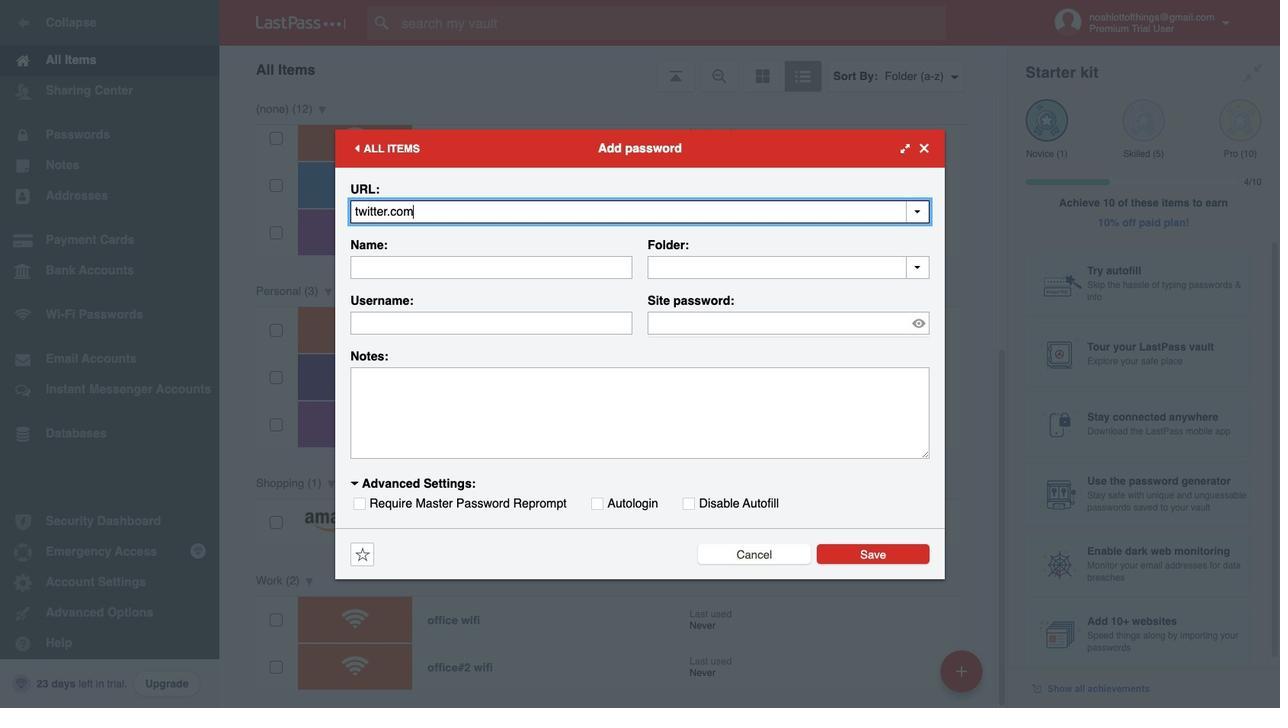 Task type: vqa. For each thing, say whether or not it's contained in the screenshot.
Vault options navigation
yes



Task type: locate. For each thing, give the bounding box(es) containing it.
lastpass image
[[256, 16, 346, 30]]

Search search field
[[368, 6, 977, 40]]

dialog
[[335, 129, 945, 579]]

None text field
[[351, 256, 633, 279], [351, 367, 930, 459], [351, 256, 633, 279], [351, 367, 930, 459]]

None password field
[[648, 311, 930, 334]]

main navigation navigation
[[0, 0, 220, 708]]

None text field
[[351, 200, 930, 223], [648, 256, 930, 279], [351, 311, 633, 334], [351, 200, 930, 223], [648, 256, 930, 279], [351, 311, 633, 334]]



Task type: describe. For each thing, give the bounding box(es) containing it.
new item navigation
[[936, 646, 993, 708]]

search my vault text field
[[368, 6, 977, 40]]

vault options navigation
[[220, 46, 1008, 91]]

new item image
[[957, 666, 968, 677]]



